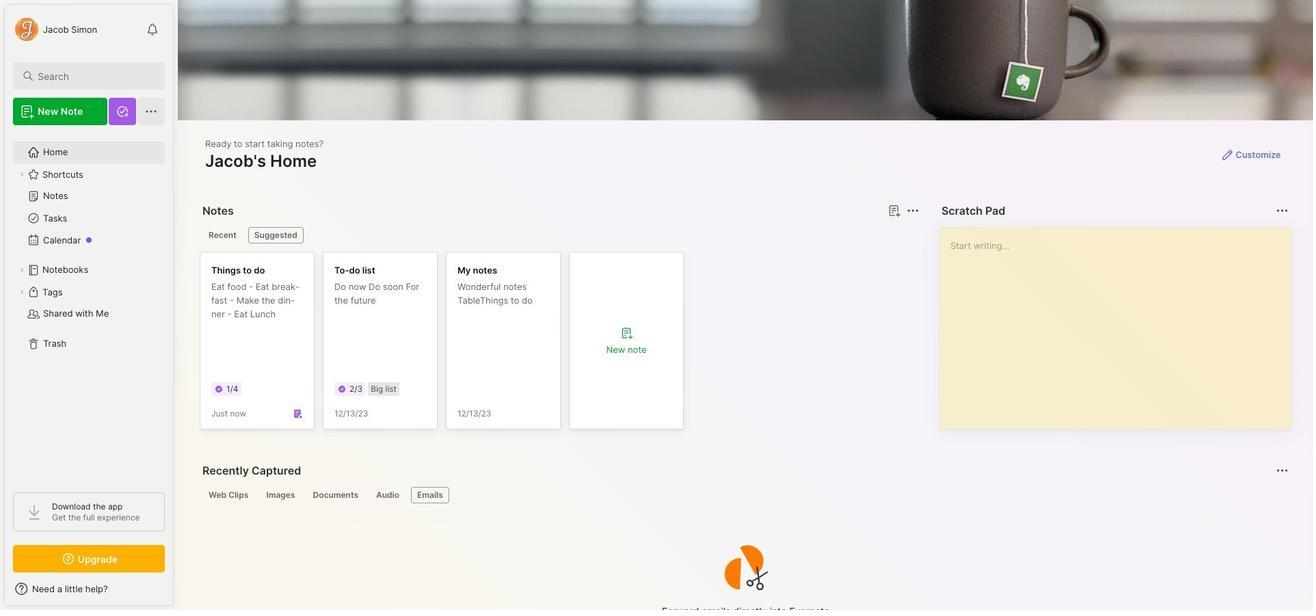 Task type: locate. For each thing, give the bounding box(es) containing it.
none search field inside main element
[[38, 68, 153, 84]]

row group
[[200, 252, 692, 438]]

2 tab list from the top
[[202, 487, 1287, 503]]

more actions image
[[1274, 202, 1291, 219]]

Start writing… text field
[[951, 228, 1291, 418]]

None search field
[[38, 68, 153, 84]]

1 tab list from the top
[[202, 227, 917, 244]]

0 vertical spatial tab list
[[202, 227, 917, 244]]

more actions image
[[905, 202, 921, 219], [1274, 462, 1291, 479]]

More actions field
[[903, 201, 923, 220], [1273, 201, 1292, 220], [1273, 461, 1292, 480]]

tab
[[202, 227, 243, 244], [248, 227, 304, 244], [202, 487, 255, 503], [260, 487, 301, 503], [307, 487, 365, 503], [370, 487, 406, 503], [411, 487, 449, 503]]

0 horizontal spatial more actions image
[[905, 202, 921, 219]]

Account field
[[13, 16, 97, 43]]

tab list
[[202, 227, 917, 244], [202, 487, 1287, 503]]

tree
[[5, 133, 173, 480]]

1 vertical spatial more actions image
[[1274, 462, 1291, 479]]

1 vertical spatial tab list
[[202, 487, 1287, 503]]

1 horizontal spatial more actions image
[[1274, 462, 1291, 479]]



Task type: describe. For each thing, give the bounding box(es) containing it.
tree inside main element
[[5, 133, 173, 480]]

click to collapse image
[[173, 585, 183, 601]]

main element
[[0, 0, 178, 610]]

Search text field
[[38, 70, 153, 83]]

WHAT'S NEW field
[[5, 578, 173, 600]]

expand tags image
[[18, 288, 26, 296]]

expand notebooks image
[[18, 266, 26, 274]]

0 vertical spatial more actions image
[[905, 202, 921, 219]]



Task type: vqa. For each thing, say whether or not it's contained in the screenshot.
Filter tasks image
no



